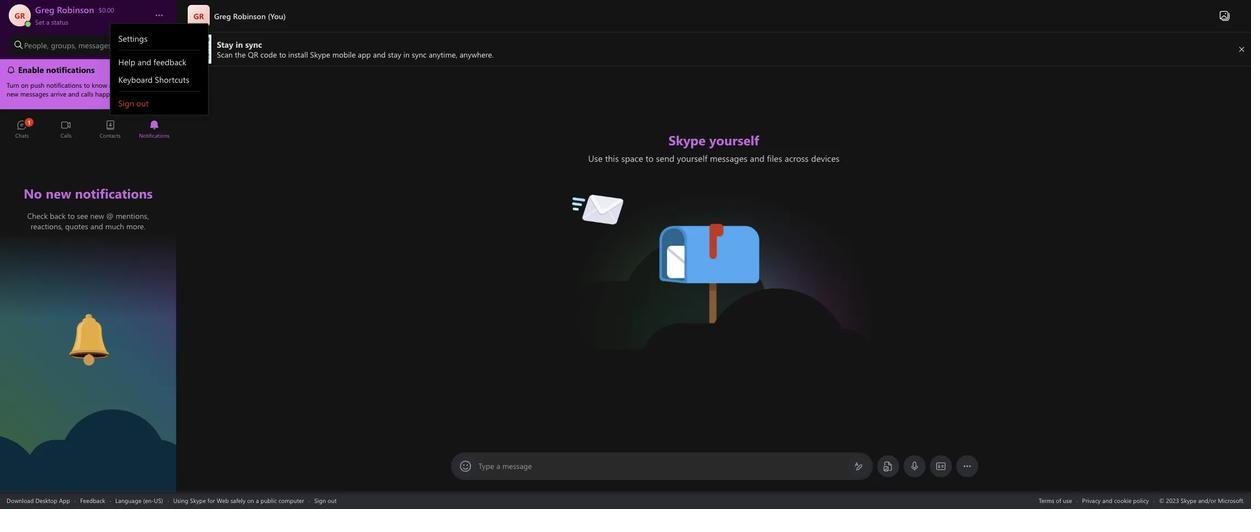 Task type: describe. For each thing, give the bounding box(es) containing it.
download
[[7, 497, 34, 505]]

safely
[[231, 497, 246, 505]]

using skype for web safely on a public computer
[[173, 497, 304, 505]]

sign out
[[314, 497, 337, 505]]

a for status
[[46, 18, 49, 26]]

public
[[261, 497, 277, 505]]

web
[[217, 497, 229, 505]]

set
[[35, 18, 44, 26]]

privacy and cookie policy
[[1083, 497, 1149, 505]]

terms
[[1039, 497, 1055, 505]]

app
[[59, 497, 70, 505]]

of
[[1056, 497, 1062, 505]]

for
[[208, 497, 215, 505]]

bell
[[55, 309, 69, 321]]

message
[[503, 461, 532, 472]]

privacy
[[1083, 497, 1101, 505]]

web
[[115, 40, 129, 50]]

people,
[[24, 40, 49, 50]]

download desktop app link
[[7, 497, 70, 505]]

skype
[[190, 497, 206, 505]]

status
[[51, 18, 68, 26]]

computer
[[279, 497, 304, 505]]

language (en-us)
[[115, 497, 163, 505]]

type
[[479, 461, 494, 472]]

on
[[247, 497, 254, 505]]

set a status
[[35, 18, 68, 26]]

desktop
[[35, 497, 57, 505]]

language (en-us) link
[[115, 497, 163, 505]]

privacy and cookie policy link
[[1083, 497, 1149, 505]]

sign out link
[[314, 497, 337, 505]]



Task type: locate. For each thing, give the bounding box(es) containing it.
messages,
[[78, 40, 113, 50]]

(en-
[[143, 497, 154, 505]]

2 horizontal spatial a
[[497, 461, 500, 472]]

0 horizontal spatial a
[[46, 18, 49, 26]]

a right set
[[46, 18, 49, 26]]

cookie
[[1114, 497, 1132, 505]]

a
[[46, 18, 49, 26], [497, 461, 500, 472], [256, 497, 259, 505]]

terms of use link
[[1039, 497, 1072, 505]]

using
[[173, 497, 188, 505]]

menu
[[111, 51, 209, 91]]

1 horizontal spatial a
[[256, 497, 259, 505]]

1 vertical spatial a
[[497, 461, 500, 472]]

terms of use
[[1039, 497, 1072, 505]]

a right type on the left
[[497, 461, 500, 472]]

out
[[328, 497, 337, 505]]

policy
[[1134, 497, 1149, 505]]

2 vertical spatial a
[[256, 497, 259, 505]]

tab list
[[0, 115, 176, 146]]

feedback
[[80, 497, 105, 505]]

Type a message text field
[[479, 461, 845, 473]]

0 vertical spatial a
[[46, 18, 49, 26]]

people, groups, messages, web
[[24, 40, 129, 50]]

a for message
[[497, 461, 500, 472]]

using skype for web safely on a public computer link
[[173, 497, 304, 505]]

type a message
[[479, 461, 532, 472]]

a inside 'button'
[[46, 18, 49, 26]]

use
[[1063, 497, 1072, 505]]

and
[[1103, 497, 1113, 505]]

set a status button
[[35, 15, 144, 26]]

download desktop app
[[7, 497, 70, 505]]

people, groups, messages, web button
[[9, 35, 146, 55]]

feedback link
[[80, 497, 105, 505]]

sign
[[314, 497, 326, 505]]

groups,
[[51, 40, 76, 50]]

us)
[[154, 497, 163, 505]]

a right on
[[256, 497, 259, 505]]

language
[[115, 497, 141, 505]]



Task type: vqa. For each thing, say whether or not it's contained in the screenshot.
Just to the left
no



